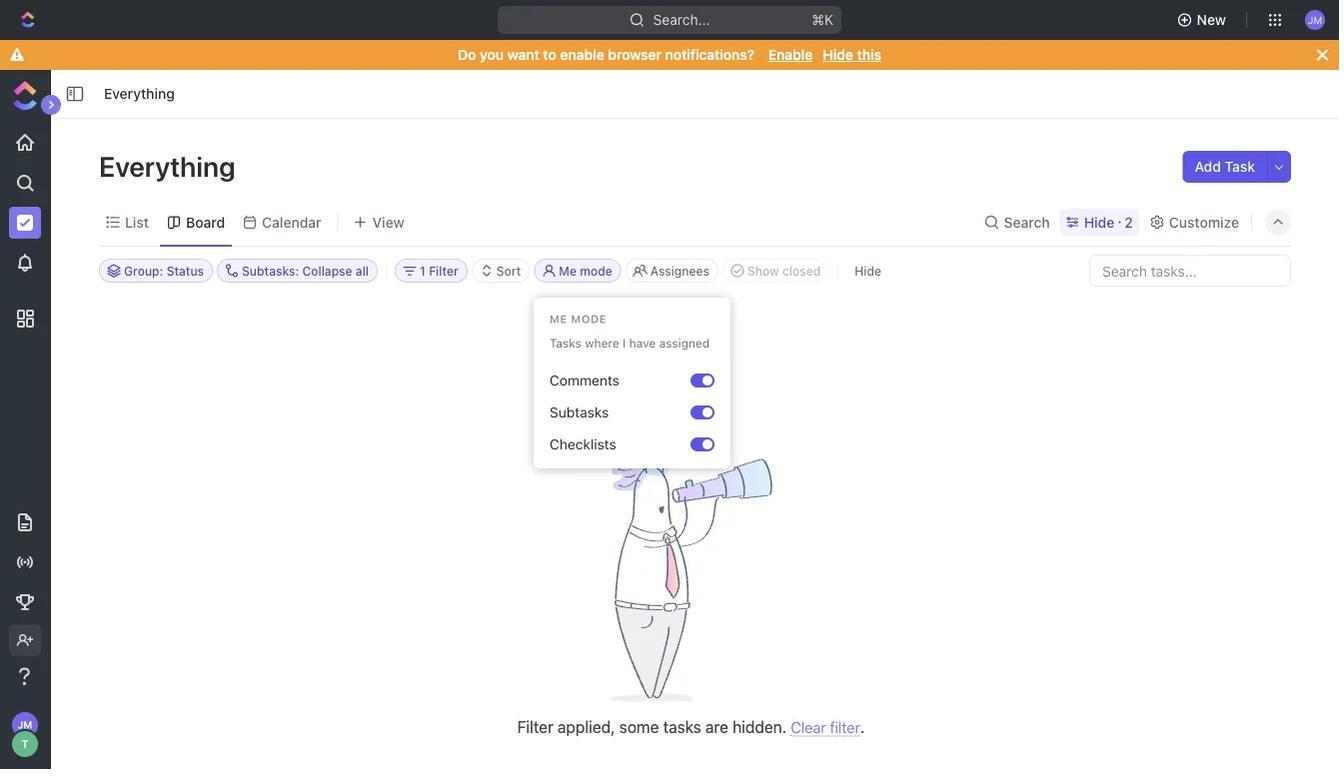 Task type: vqa. For each thing, say whether or not it's contained in the screenshot.
Projects inside the Sidebar navigation
no



Task type: describe. For each thing, give the bounding box(es) containing it.
hidden.
[[733, 718, 787, 737]]

list
[[125, 214, 149, 230]]

tasks
[[663, 718, 701, 737]]

enable
[[560, 46, 604, 63]]

customize
[[1169, 214, 1239, 230]]

task
[[1225, 158, 1255, 175]]

subtasks button
[[542, 397, 691, 429]]

search...
[[653, 11, 710, 28]]

filter
[[517, 718, 554, 737]]

1 vertical spatial me mode
[[550, 313, 607, 326]]

search
[[1004, 214, 1050, 230]]

assignees button
[[625, 259, 719, 283]]

0 vertical spatial hide
[[823, 46, 853, 63]]

do
[[458, 46, 476, 63]]

Search tasks... text field
[[1090, 256, 1290, 286]]

clear filter link
[[791, 699, 860, 737]]

enable
[[768, 46, 813, 63]]

me mode button
[[534, 259, 621, 283]]

applied,
[[558, 718, 615, 737]]

⌘k
[[812, 11, 834, 28]]

to
[[543, 46, 557, 63]]

assignees
[[650, 264, 710, 278]]

hide for hide 2
[[1084, 214, 1115, 230]]

comments
[[550, 372, 620, 389]]

add task button
[[1183, 151, 1267, 183]]

new button
[[1169, 4, 1238, 36]]

new
[[1197, 11, 1226, 28]]

.
[[860, 718, 865, 737]]

0 vertical spatial everything
[[104, 85, 175, 102]]

calendar link
[[258, 208, 321, 236]]

search button
[[978, 208, 1056, 236]]

notifications?
[[665, 46, 755, 63]]

browser
[[608, 46, 662, 63]]



Task type: locate. For each thing, give the bounding box(es) containing it.
me mode left assignees button
[[559, 264, 612, 278]]

mode inside dropdown button
[[580, 264, 612, 278]]

calendar
[[262, 214, 321, 230]]

hide
[[823, 46, 853, 63], [1084, 214, 1115, 230], [855, 264, 881, 278]]

do you want to enable browser notifications? enable hide this
[[458, 46, 881, 63]]

everything link
[[99, 82, 180, 106]]

me inside dropdown button
[[559, 264, 577, 278]]

hide inside button
[[855, 264, 881, 278]]

1 vertical spatial me
[[550, 313, 567, 326]]

mode
[[580, 264, 612, 278], [571, 313, 607, 326]]

are
[[706, 718, 728, 737]]

mode down "me mode" dropdown button
[[571, 313, 607, 326]]

1 horizontal spatial hide
[[855, 264, 881, 278]]

add task
[[1195, 158, 1255, 175]]

2 vertical spatial hide
[[855, 264, 881, 278]]

hide button
[[847, 259, 889, 283]]

clear
[[791, 719, 826, 736]]

me mode down "me mode" dropdown button
[[550, 313, 607, 326]]

subtasks
[[550, 404, 609, 421]]

checklists
[[550, 436, 616, 453]]

2
[[1125, 214, 1133, 230]]

0 vertical spatial me mode
[[559, 264, 612, 278]]

want
[[507, 46, 539, 63]]

everything
[[104, 85, 175, 102], [99, 149, 241, 182]]

me
[[559, 264, 577, 278], [550, 313, 567, 326]]

board link
[[182, 208, 225, 236]]

add
[[1195, 158, 1221, 175]]

0 vertical spatial mode
[[580, 264, 612, 278]]

me mode
[[559, 264, 612, 278], [550, 313, 607, 326]]

comments button
[[542, 365, 691, 397]]

checklists button
[[542, 429, 691, 461]]

list link
[[121, 208, 149, 236]]

filter applied, some tasks are hidden. clear filter .
[[517, 718, 865, 737]]

customize button
[[1143, 208, 1245, 236]]

hide for hide
[[855, 264, 881, 278]]

1 vertical spatial everything
[[99, 149, 241, 182]]

1 vertical spatial mode
[[571, 313, 607, 326]]

filter
[[830, 719, 860, 736]]

0 vertical spatial me
[[559, 264, 577, 278]]

you
[[480, 46, 504, 63]]

board
[[186, 214, 225, 230]]

0 horizontal spatial hide
[[823, 46, 853, 63]]

some
[[619, 718, 659, 737]]

2 horizontal spatial hide
[[1084, 214, 1115, 230]]

this
[[857, 46, 881, 63]]

mode left assignees button
[[580, 264, 612, 278]]

1 vertical spatial hide
[[1084, 214, 1115, 230]]

me mode inside dropdown button
[[559, 264, 612, 278]]

hide 2
[[1084, 214, 1133, 230]]



